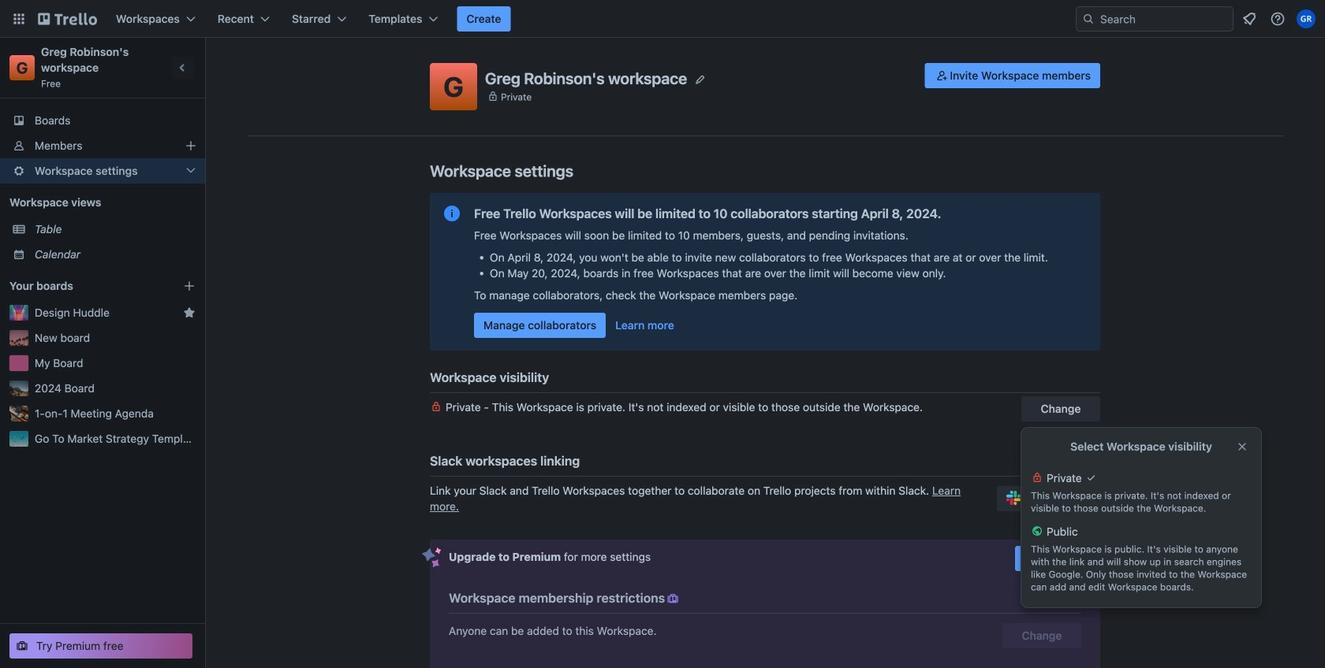 Task type: locate. For each thing, give the bounding box(es) containing it.
0 notifications image
[[1240, 9, 1259, 28]]

your boards with 6 items element
[[9, 277, 159, 296]]

open information menu image
[[1270, 11, 1286, 27]]

starred icon image
[[183, 307, 196, 319]]

close popover image
[[1236, 441, 1249, 454]]

sm image
[[934, 68, 950, 84]]

add board image
[[183, 280, 196, 293]]

back to home image
[[38, 6, 97, 32]]

search image
[[1082, 13, 1095, 25]]



Task type: describe. For each thing, give the bounding box(es) containing it.
sparkle image
[[422, 548, 442, 569]]

primary element
[[0, 0, 1325, 38]]

greg robinson (gregrobinson96) image
[[1297, 9, 1316, 28]]

workspace navigation collapse icon image
[[172, 57, 194, 79]]

Search field
[[1095, 8, 1233, 30]]

sm image
[[665, 592, 681, 607]]



Task type: vqa. For each thing, say whether or not it's contained in the screenshot.
topmost sm icon
yes



